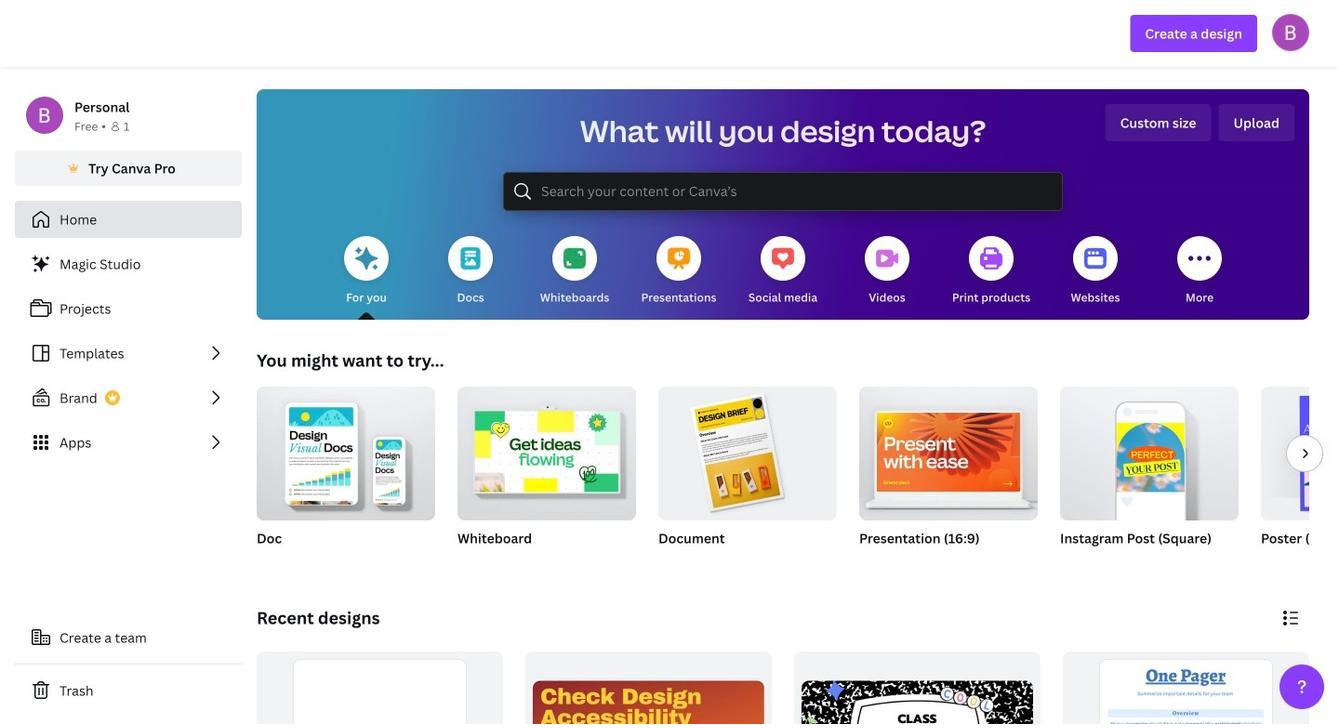 Task type: locate. For each thing, give the bounding box(es) containing it.
None search field
[[504, 173, 1062, 210]]

bob builder image
[[1273, 14, 1310, 51]]

Search search field
[[541, 174, 1025, 209]]

list
[[15, 246, 242, 461]]

group
[[257, 380, 435, 571], [257, 380, 435, 521], [458, 380, 636, 571], [458, 380, 636, 521], [659, 380, 837, 571], [659, 380, 837, 521], [860, 387, 1038, 571], [860, 387, 1038, 521], [1061, 387, 1239, 571], [1262, 387, 1340, 571], [257, 652, 503, 725], [526, 652, 772, 725]]



Task type: vqa. For each thing, say whether or not it's contained in the screenshot.
'Group'
yes



